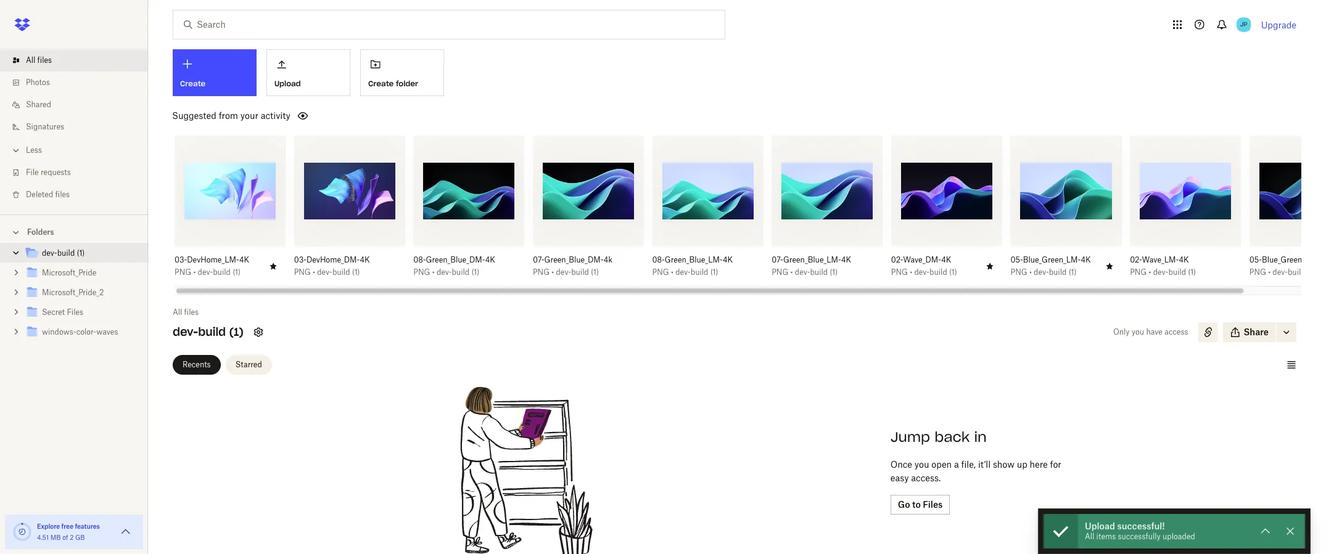 Task type: vqa. For each thing, say whether or not it's contained in the screenshot.
02-Wave_Lm-4K Png • Dev-Build (1)
yes



Task type: locate. For each thing, give the bounding box(es) containing it.
• for 07-green_blue_dm-4k png • dev-build (1)
[[552, 268, 554, 277]]

02-wave_dm-4k button
[[891, 255, 975, 265]]

upload
[[275, 79, 301, 88], [1085, 521, 1115, 532]]

1 edit from the left
[[187, 150, 204, 160]]

png • dev-build (1) button for 07-green_blue_lm-4k
[[772, 268, 856, 278]]

(1) inside the 03-devhome_dm-4k png • dev-build (1)
[[352, 268, 360, 277]]

• inside 03-devhome_lm-4k png • dev-build (1)
[[193, 268, 196, 277]]

4 • from the left
[[552, 268, 554, 277]]

1 05- from the left
[[1011, 255, 1023, 265]]

• inside the 08-green_blue_lm-4k png • dev-build (1)
[[671, 268, 674, 277]]

03-devhome_lm-4k png • dev-build (1)
[[175, 255, 249, 277]]

share for fourth edit button from the right
[[938, 150, 963, 160]]

share for 8th edit button from the right
[[460, 150, 485, 160]]

5 png from the left
[[652, 268, 669, 277]]

05-blue_green_lm-4k png • dev-build (1)
[[1011, 255, 1091, 277]]

dev- inside the 03-devhome_dm-4k png • dev-build (1)
[[317, 268, 332, 277]]

• inside 07-green_blue_dm-4k png • dev-build (1)
[[552, 268, 554, 277]]

5 • from the left
[[671, 268, 674, 277]]

list containing all files
[[0, 42, 148, 215]]

png • dev-build (1) button for 05-blue_green_lm-4k
[[1011, 268, 1095, 278]]

1 horizontal spatial you
[[1132, 328, 1145, 337]]

4k
[[239, 255, 249, 265], [360, 255, 370, 265], [485, 255, 495, 265], [723, 255, 733, 265], [841, 255, 851, 265], [942, 255, 952, 265], [1081, 255, 1091, 265], [1179, 255, 1189, 265], [1321, 255, 1326, 265]]

build for 07-green_blue_dm-4k png • dev-build (1)
[[571, 268, 589, 277]]

•
[[193, 268, 196, 277], [313, 268, 315, 277], [432, 268, 435, 277], [552, 268, 554, 277], [671, 268, 674, 277], [791, 268, 793, 277], [910, 268, 913, 277], [1030, 268, 1032, 277], [1149, 268, 1152, 277], [1269, 268, 1271, 277]]

files right deleted
[[55, 190, 70, 199]]

05- for blue_green_lm-
[[1011, 255, 1023, 265]]

4k
[[604, 255, 613, 265]]

4k inside the 08-green_blue_lm-4k png • dev-build (1)
[[723, 255, 733, 265]]

dev- inside '08-green_blue_dm-4k png • dev-build (1)'
[[437, 268, 452, 277]]

create inside popup button
[[180, 79, 206, 88]]

dev- inside 05-blue_green_lm-4k png • dev-build (1)
[[1034, 268, 1049, 277]]

4k inside 05-blue_green_lm-4k png • dev-build (1)
[[1081, 255, 1091, 265]]

1 png • dev-build (1) button from the left
[[175, 268, 259, 278]]

green_blue_lm- inside 07-green_blue_lm-4k png • dev-build (1)
[[783, 255, 842, 265]]

(1) inside 05-blue_green_dm-4k png • dev-build (1)
[[1308, 268, 1316, 277]]

png • dev-build (1) button down 07-green_blue_dm-4k button
[[533, 268, 617, 278]]

03-
[[175, 255, 187, 265], [294, 255, 307, 265]]

05-blue_green_lm-4k button
[[1011, 255, 1095, 265]]

you for open
[[915, 460, 929, 470]]

05- inside 05-blue_green_dm-4k png • dev-build (1)
[[1250, 255, 1262, 265]]

5 png • dev-build (1) button from the left
[[652, 268, 736, 278]]

2 02- from the left
[[1130, 255, 1142, 265]]

• down 05-blue_green_dm-4k button
[[1269, 268, 1271, 277]]

0 horizontal spatial all
[[26, 56, 35, 65]]

png • dev-build (1) button down 05-blue_green_lm-4k button
[[1011, 268, 1095, 278]]

9 edit from the left
[[1262, 150, 1279, 160]]

• down wave_dm-
[[910, 268, 913, 277]]

build up microsoft_pride
[[57, 249, 75, 258]]

• down 'devhome_lm-'
[[193, 268, 196, 277]]

2 05- from the left
[[1250, 255, 1262, 265]]

png • dev-build (1) button for 02-wave_lm-4k
[[1130, 268, 1214, 278]]

upload inside "popup button"
[[275, 79, 301, 88]]

easy
[[891, 473, 909, 484]]

0 horizontal spatial upload
[[275, 79, 301, 88]]

build for 08-green_blue_lm-4k png • dev-build (1)
[[691, 268, 709, 277]]

png inside '08-green_blue_dm-4k png • dev-build (1)'
[[414, 268, 430, 277]]

08-
[[414, 255, 426, 265], [652, 255, 665, 265]]

0 horizontal spatial 05-
[[1011, 255, 1023, 265]]

less image
[[10, 144, 22, 157]]

build
[[57, 249, 75, 258], [213, 268, 231, 277], [332, 268, 350, 277], [452, 268, 470, 277], [571, 268, 589, 277], [691, 268, 709, 277], [810, 268, 828, 277], [930, 268, 947, 277], [1049, 268, 1067, 277], [1169, 268, 1186, 277], [1288, 268, 1306, 277], [198, 325, 226, 339]]

file,
[[961, 460, 976, 470]]

1 vertical spatial files
[[55, 190, 70, 199]]

2 green_blue_dm- from the left
[[545, 255, 604, 265]]

2 vertical spatial all
[[1085, 532, 1095, 542]]

go
[[898, 500, 910, 510]]

dev- inside 02-wave_lm-4k png • dev-build (1)
[[1154, 268, 1169, 277]]

4 4k from the left
[[723, 255, 733, 265]]

dev-build (1)
[[42, 249, 85, 258], [173, 325, 244, 339]]

4k inside 03-devhome_lm-4k png • dev-build (1)
[[239, 255, 249, 265]]

green_blue_dm- inside 07-green_blue_dm-4k png • dev-build (1)
[[545, 255, 604, 265]]

0 horizontal spatial dev-build (1)
[[42, 249, 85, 258]]

1 green_blue_lm- from the left
[[665, 255, 723, 265]]

2 png from the left
[[294, 268, 311, 277]]

• for 03-devhome_lm-4k png • dev-build (1)
[[193, 268, 196, 277]]

edit for ninth edit button from right
[[187, 150, 204, 160]]

png down wave_lm-
[[1130, 268, 1147, 277]]

0 horizontal spatial files
[[67, 308, 83, 317]]

png • dev-build (1) button down 07-green_blue_lm-4k button at the right top of the page
[[772, 268, 856, 278]]

0 horizontal spatial 07-
[[533, 255, 545, 265]]

shared link
[[10, 94, 148, 116]]

8 png from the left
[[1011, 268, 1028, 277]]

4k inside 05-blue_green_dm-4k png • dev-build (1)
[[1321, 255, 1326, 265]]

build for 07-green_blue_lm-4k png • dev-build (1)
[[810, 268, 828, 277]]

green_blue_dm- for 07-
[[545, 255, 604, 265]]

png inside 03-devhome_lm-4k png • dev-build (1)
[[175, 268, 191, 277]]

(1) for 05-blue_green_dm-4k png • dev-build (1)
[[1308, 268, 1316, 277]]

5 edit from the left
[[784, 150, 801, 160]]

• down "blue_green_lm-"
[[1030, 268, 1032, 277]]

1 horizontal spatial files
[[923, 500, 943, 510]]

build down the 08-green_blue_dm-4k button in the top of the page
[[452, 268, 470, 277]]

devhome_lm-
[[187, 255, 239, 265]]

(1) for 03-devhome_dm-4k png • dev-build (1)
[[352, 268, 360, 277]]

• inside the 03-devhome_dm-4k png • dev-build (1)
[[313, 268, 315, 277]]

0 vertical spatial files
[[67, 308, 83, 317]]

shared
[[26, 100, 51, 109]]

07- inside 07-green_blue_dm-4k png • dev-build (1)
[[533, 255, 545, 265]]

green_blue_dm- inside '08-green_blue_dm-4k png • dev-build (1)'
[[426, 255, 485, 265]]

(1) for 05-blue_green_lm-4k png • dev-build (1)
[[1069, 268, 1077, 277]]

photos
[[26, 78, 50, 87]]

upload inside upload successful! all items successfully uploaded
[[1085, 521, 1115, 532]]

list
[[0, 42, 148, 215]]

(1) inside 05-blue_green_lm-4k png • dev-build (1)
[[1069, 268, 1077, 277]]

6 • from the left
[[791, 268, 793, 277]]

share button for first edit button from right
[[1289, 146, 1326, 165]]

0 horizontal spatial all files link
[[10, 49, 148, 72]]

(1) inside 03-devhome_lm-4k png • dev-build (1)
[[233, 268, 241, 277]]

you left have
[[1132, 328, 1145, 337]]

• inside 02-wave_lm-4k png • dev-build (1)
[[1149, 268, 1152, 277]]

9 • from the left
[[1149, 268, 1152, 277]]

dev- down wave_dm-
[[915, 268, 930, 277]]

(1) for 07-green_blue_lm-4k png • dev-build (1)
[[830, 268, 838, 277]]

upload up activity
[[275, 79, 301, 88]]

0 horizontal spatial you
[[915, 460, 929, 470]]

build down 02-wave_dm-4k button
[[930, 268, 947, 277]]

all left items
[[1085, 532, 1095, 542]]

png • dev-build (1) button down the 08-green_blue_lm-4k button
[[652, 268, 736, 278]]

waves
[[96, 328, 118, 337]]

0 vertical spatial all
[[26, 56, 35, 65]]

2 edit from the left
[[426, 150, 443, 160]]

from
[[219, 110, 238, 121]]

(1) for 03-devhome_lm-4k png • dev-build (1)
[[233, 268, 241, 277]]

dev- down "blue_green_lm-"
[[1034, 268, 1049, 277]]

(1)
[[77, 249, 85, 258], [233, 268, 241, 277], [352, 268, 360, 277], [472, 268, 480, 277], [591, 268, 599, 277], [711, 268, 718, 277], [830, 268, 838, 277], [949, 268, 957, 277], [1069, 268, 1077, 277], [1188, 268, 1196, 277], [1308, 268, 1316, 277], [229, 325, 244, 339]]

1 • from the left
[[193, 268, 196, 277]]

1 02- from the left
[[891, 255, 903, 265]]

07-green_blue_lm-4k button
[[772, 255, 856, 265]]

upload for upload successful! all items successfully uploaded
[[1085, 521, 1115, 532]]

4 png from the left
[[533, 268, 550, 277]]

create
[[368, 79, 394, 88], [180, 79, 206, 88]]

• inside 07-green_blue_lm-4k png • dev-build (1)
[[791, 268, 793, 277]]

edit
[[187, 150, 204, 160], [426, 150, 443, 160], [545, 150, 562, 160], [665, 150, 682, 160], [784, 150, 801, 160], [904, 150, 921, 160], [1023, 150, 1040, 160], [1143, 150, 1160, 160], [1262, 150, 1279, 160]]

08-green_blue_dm-4k png • dev-build (1)
[[414, 255, 495, 277]]

recents
[[183, 360, 211, 369]]

all up the "photos"
[[26, 56, 35, 65]]

group
[[0, 241, 148, 352]]

share button
[[214, 146, 254, 165], [453, 146, 493, 165], [572, 146, 612, 165], [692, 146, 731, 165], [811, 146, 851, 165], [931, 146, 970, 165], [1050, 146, 1090, 165], [1170, 146, 1209, 165], [1289, 146, 1326, 165], [1223, 323, 1276, 342]]

build inside 02-wave_dm-4k png • dev-build (1)
[[930, 268, 947, 277]]

gb
[[75, 534, 85, 542]]

4 edit button from the left
[[657, 146, 689, 165]]

build inside group
[[57, 249, 75, 258]]

3 png from the left
[[414, 268, 430, 277]]

build for 02-wave_lm-4k png • dev-build (1)
[[1169, 268, 1186, 277]]

4k for 07-green_blue_lm-4k
[[841, 255, 851, 265]]

(1) for 08-green_blue_lm-4k png • dev-build (1)
[[711, 268, 718, 277]]

build down 03-devhome_dm-4k button
[[332, 268, 350, 277]]

1 horizontal spatial all files link
[[173, 307, 199, 319]]

png down 05-blue_green_dm-4k button
[[1250, 268, 1267, 277]]

png inside 07-green_blue_lm-4k png • dev-build (1)
[[772, 268, 789, 277]]

1 vertical spatial dev-build (1)
[[173, 325, 244, 339]]

4k inside '08-green_blue_dm-4k png • dev-build (1)'
[[485, 255, 495, 265]]

share for fifth edit button from the left
[[819, 150, 844, 160]]

3 4k from the left
[[485, 255, 495, 265]]

dev- for 07-green_blue_lm-4k png • dev-build (1)
[[795, 268, 810, 277]]

all files link
[[10, 49, 148, 72], [173, 307, 199, 319]]

dev- inside 03-devhome_lm-4k png • dev-build (1)
[[198, 268, 213, 277]]

4k inside 07-green_blue_lm-4k png • dev-build (1)
[[841, 255, 851, 265]]

png for 07-green_blue_dm-4k png • dev-build (1)
[[533, 268, 550, 277]]

(1) down the 08-green_blue_dm-4k button in the top of the page
[[472, 268, 480, 277]]

None field
[[0, 0, 95, 14]]

9 png from the left
[[1130, 268, 1147, 277]]

• inside '08-green_blue_dm-4k png • dev-build (1)'
[[432, 268, 435, 277]]

08-green_blue_lm-4k button
[[652, 255, 736, 265]]

02- inside 02-wave_dm-4k png • dev-build (1)
[[891, 255, 903, 265]]

8 png • dev-build (1) button from the left
[[1011, 268, 1095, 278]]

1 03- from the left
[[175, 255, 187, 265]]

dev- inside the 08-green_blue_lm-4k png • dev-build (1)
[[676, 268, 691, 277]]

1 horizontal spatial 03-
[[294, 255, 307, 265]]

all files link up shared link
[[10, 49, 148, 72]]

1 png from the left
[[175, 268, 191, 277]]

2 png • dev-build (1) button from the left
[[294, 268, 378, 278]]

0 horizontal spatial files
[[37, 56, 52, 65]]

png • dev-build (1) button for 03-devhome_lm-4k
[[175, 268, 259, 278]]

png for 08-green_blue_lm-4k png • dev-build (1)
[[652, 268, 669, 277]]

png down wave_dm-
[[891, 268, 908, 277]]

• down the 08-green_blue_lm-4k button
[[671, 268, 674, 277]]

10 png from the left
[[1250, 268, 1267, 277]]

1 vertical spatial files
[[923, 500, 943, 510]]

png inside 02-wave_dm-4k png • dev-build (1)
[[891, 268, 908, 277]]

dev- down 07-green_blue_lm-4k button at the right top of the page
[[795, 268, 810, 277]]

you up 'access.'
[[915, 460, 929, 470]]

upgrade
[[1261, 19, 1297, 30]]

(1) inside 07-green_blue_dm-4k png • dev-build (1)
[[591, 268, 599, 277]]

build down 07-green_blue_lm-4k button at the right top of the page
[[810, 268, 828, 277]]

dev- down devhome_dm-
[[317, 268, 332, 277]]

png • dev-build (1) button for 03-devhome_dm-4k
[[294, 268, 378, 278]]

create left folder
[[368, 79, 394, 88]]

0 horizontal spatial 08-
[[414, 255, 426, 265]]

4k for 03-devhome_lm-4k
[[239, 255, 249, 265]]

1 4k from the left
[[239, 255, 249, 265]]

2 4k from the left
[[360, 255, 370, 265]]

1 horizontal spatial green_blue_lm-
[[783, 255, 842, 265]]

0 horizontal spatial green_blue_lm-
[[665, 255, 723, 265]]

0 horizontal spatial 02-
[[891, 255, 903, 265]]

green_blue_lm-
[[665, 255, 723, 265], [783, 255, 842, 265]]

6 4k from the left
[[942, 255, 952, 265]]

3 png • dev-build (1) button from the left
[[414, 268, 497, 278]]

png for 05-blue_green_dm-4k png • dev-build (1)
[[1250, 268, 1267, 277]]

03- inside 03-devhome_lm-4k png • dev-build (1)
[[175, 255, 187, 265]]

dev- down 05-blue_green_dm-4k button
[[1273, 268, 1288, 277]]

create folder
[[368, 79, 418, 88]]

• for 08-green_blue_dm-4k png • dev-build (1)
[[432, 268, 435, 277]]

upload complete status
[[1044, 515, 1078, 551]]

files inside group
[[67, 308, 83, 317]]

• down the 08-green_blue_dm-4k button in the top of the page
[[432, 268, 435, 277]]

deleted
[[26, 190, 53, 199]]

0 vertical spatial you
[[1132, 328, 1145, 337]]

1 horizontal spatial 08-
[[652, 255, 665, 265]]

02- for wave_dm-
[[891, 255, 903, 265]]

dev- down wave_lm-
[[1154, 268, 1169, 277]]

7 edit button from the left
[[1016, 146, 1048, 165]]

(1) down 07-green_blue_dm-4k button
[[591, 268, 599, 277]]

files down 03-devhome_lm-4k png • dev-build (1)
[[184, 308, 199, 317]]

(1) down 02-wave_dm-4k button
[[949, 268, 957, 277]]

png inside 07-green_blue_dm-4k png • dev-build (1)
[[533, 268, 550, 277]]

05-
[[1011, 255, 1023, 265], [1250, 255, 1262, 265]]

dev- down the 08-green_blue_lm-4k button
[[676, 268, 691, 277]]

7 4k from the left
[[1081, 255, 1091, 265]]

03- inside the 03-devhome_dm-4k png • dev-build (1)
[[294, 255, 307, 265]]

(1) inside 07-green_blue_lm-4k png • dev-build (1)
[[830, 268, 838, 277]]

share for ninth edit button from right
[[221, 150, 246, 160]]

png inside the 03-devhome_dm-4k png • dev-build (1)
[[294, 268, 311, 277]]

1 green_blue_dm- from the left
[[426, 255, 485, 265]]

10 png • dev-build (1) button from the left
[[1250, 268, 1326, 278]]

2 08- from the left
[[652, 255, 665, 265]]

0 horizontal spatial create
[[180, 79, 206, 88]]

1 horizontal spatial all
[[173, 308, 182, 317]]

share for third edit button from the left
[[580, 150, 605, 160]]

• down 07-green_blue_dm-4k button
[[552, 268, 554, 277]]

png down "blue_green_lm-"
[[1011, 268, 1028, 277]]

02- for wave_lm-
[[1130, 255, 1142, 265]]

dev- inside 02-wave_dm-4k png • dev-build (1)
[[915, 268, 930, 277]]

png down 07-green_blue_dm-4k button
[[533, 268, 550, 277]]

microsoft_pride link
[[25, 265, 138, 282]]

wave_dm-
[[903, 255, 942, 265]]

02- inside 02-wave_lm-4k png • dev-build (1)
[[1130, 255, 1142, 265]]

8 4k from the left
[[1179, 255, 1189, 265]]

items
[[1097, 532, 1116, 542]]

(1) for 07-green_blue_dm-4k png • dev-build (1)
[[591, 268, 599, 277]]

9 png • dev-build (1) button from the left
[[1130, 268, 1214, 278]]

• down 07-green_blue_lm-4k button at the right top of the page
[[791, 268, 793, 277]]

build down blue_green_dm- at the right of the page
[[1288, 268, 1306, 277]]

free
[[61, 523, 73, 531]]

1 horizontal spatial upload
[[1085, 521, 1115, 532]]

1 vertical spatial all files link
[[173, 307, 199, 319]]

build inside 05-blue_green_lm-4k png • dev-build (1)
[[1049, 268, 1067, 277]]

build inside 07-green_blue_lm-4k png • dev-build (1)
[[810, 268, 828, 277]]

(1) down 03-devhome_dm-4k button
[[352, 268, 360, 277]]

1 vertical spatial you
[[915, 460, 929, 470]]

dev- down the 08-green_blue_dm-4k button in the top of the page
[[437, 268, 452, 277]]

upload for upload
[[275, 79, 301, 88]]

2 07- from the left
[[772, 255, 783, 265]]

png for 03-devhome_lm-4k png • dev-build (1)
[[175, 268, 191, 277]]

png • dev-build (1) button down 05-blue_green_dm-4k button
[[1250, 268, 1326, 278]]

0 vertical spatial all files link
[[10, 49, 148, 72]]

2 green_blue_lm- from the left
[[783, 255, 842, 265]]

to
[[912, 500, 921, 510]]

build for 05-blue_green_dm-4k png • dev-build (1)
[[1288, 268, 1306, 277]]

quota usage element
[[12, 523, 32, 542]]

4k for 02-wave_lm-4k
[[1179, 255, 1189, 265]]

png down devhome_dm-
[[294, 268, 311, 277]]

in
[[974, 429, 987, 446]]

(1) inside the 08-green_blue_lm-4k png • dev-build (1)
[[711, 268, 718, 277]]

jp button
[[1234, 15, 1254, 35]]

jump back in
[[891, 429, 987, 446]]

explore
[[37, 523, 60, 531]]

1 edit button from the left
[[180, 146, 211, 165]]

dev-build (1) up microsoft_pride
[[42, 249, 85, 258]]

png • dev-build (1) button down 02-wave_lm-4k button
[[1130, 268, 1214, 278]]

2 vertical spatial files
[[184, 308, 199, 317]]

05-blue_green_dm-4k png • dev-build (1)
[[1250, 255, 1326, 277]]

1 horizontal spatial 07-
[[772, 255, 783, 265]]

1 07- from the left
[[533, 255, 545, 265]]

png down 'devhome_lm-'
[[175, 268, 191, 277]]

(1) down 03-devhome_lm-4k button
[[233, 268, 241, 277]]

build inside 07-green_blue_dm-4k png • dev-build (1)
[[571, 268, 589, 277]]

1 horizontal spatial create
[[368, 79, 394, 88]]

4k inside 02-wave_lm-4k png • dev-build (1)
[[1179, 255, 1189, 265]]

2 horizontal spatial all
[[1085, 532, 1095, 542]]

build inside 05-blue_green_dm-4k png • dev-build (1)
[[1288, 268, 1306, 277]]

png for 08-green_blue_dm-4k png • dev-build (1)
[[414, 268, 430, 277]]

3 • from the left
[[432, 268, 435, 277]]

build inside the 03-devhome_dm-4k png • dev-build (1)
[[332, 268, 350, 277]]

5 4k from the left
[[841, 255, 851, 265]]

png • dev-build (1) button down the 08-green_blue_dm-4k button in the top of the page
[[414, 268, 497, 278]]

8 edit from the left
[[1143, 150, 1160, 160]]

build down 05-blue_green_lm-4k button
[[1049, 268, 1067, 277]]

0 horizontal spatial 03-
[[175, 255, 187, 265]]

folder
[[396, 79, 418, 88]]

build down 03-devhome_lm-4k button
[[213, 268, 231, 277]]

png for 02-wave_dm-4k png • dev-build (1)
[[891, 268, 908, 277]]

dev- down 'devhome_lm-'
[[198, 268, 213, 277]]

files up the "photos"
[[37, 56, 52, 65]]

deleted files
[[26, 190, 70, 199]]

dev-build (1) up recents
[[173, 325, 244, 339]]

(1) down the 08-green_blue_lm-4k button
[[711, 268, 718, 277]]

7 • from the left
[[910, 268, 913, 277]]

6 png • dev-build (1) button from the left
[[772, 268, 856, 278]]

create for create
[[180, 79, 206, 88]]

1 horizontal spatial green_blue_dm-
[[545, 255, 604, 265]]

png inside 02-wave_lm-4k png • dev-build (1)
[[1130, 268, 1147, 277]]

4k for 08-green_blue_dm-4k
[[485, 255, 495, 265]]

0 vertical spatial all files
[[26, 56, 52, 65]]

dev- down 07-green_blue_dm-4k button
[[556, 268, 571, 277]]

08- inside the 08-green_blue_lm-4k png • dev-build (1)
[[652, 255, 665, 265]]

create up suggested at the left of the page
[[180, 79, 206, 88]]

dev- inside 07-green_blue_lm-4k png • dev-build (1)
[[795, 268, 810, 277]]

png for 02-wave_lm-4k png • dev-build (1)
[[1130, 268, 1147, 277]]

green_blue_dm-
[[426, 255, 485, 265], [545, 255, 604, 265]]

05- inside 05-blue_green_lm-4k png • dev-build (1)
[[1011, 255, 1023, 265]]

07-green_blue_dm-4k png • dev-build (1)
[[533, 255, 613, 277]]

png • dev-build (1) button down 02-wave_dm-4k button
[[891, 268, 975, 278]]

03-devhome_dm-4k button
[[294, 255, 378, 265]]

png down the 08-green_blue_lm-4k button
[[652, 268, 669, 277]]

(1) down blue_green_dm- at the right of the page
[[1308, 268, 1316, 277]]

1 vertical spatial upload
[[1085, 521, 1115, 532]]

2
[[70, 534, 74, 542]]

4k inside 02-wave_dm-4k png • dev-build (1)
[[942, 255, 952, 265]]

10 • from the left
[[1269, 268, 1271, 277]]

build down the 08-green_blue_lm-4k button
[[691, 268, 709, 277]]

08- inside '08-green_blue_dm-4k png • dev-build (1)'
[[414, 255, 426, 265]]

• inside 05-blue_green_dm-4k png • dev-build (1)
[[1269, 268, 1271, 277]]

png down 07-green_blue_lm-4k button at the right top of the page
[[772, 268, 789, 277]]

07- inside 07-green_blue_lm-4k png • dev-build (1)
[[772, 255, 783, 265]]

dev- inside 07-green_blue_dm-4k png • dev-build (1)
[[556, 268, 571, 277]]

png • dev-build (1) button down 03-devhome_lm-4k button
[[175, 268, 259, 278]]

07- for green_blue_dm-
[[533, 255, 545, 265]]

png • dev-build (1) button down 03-devhome_dm-4k button
[[294, 268, 378, 278]]

07-
[[533, 255, 545, 265], [772, 255, 783, 265]]

1 horizontal spatial files
[[55, 190, 70, 199]]

6 png from the left
[[772, 268, 789, 277]]

build down 07-green_blue_dm-4k button
[[571, 268, 589, 277]]

0 vertical spatial files
[[37, 56, 52, 65]]

mb
[[50, 534, 61, 542]]

dev- inside 05-blue_green_dm-4k png • dev-build (1)
[[1273, 268, 1288, 277]]

build down 02-wave_lm-4k button
[[1169, 268, 1186, 277]]

png
[[175, 268, 191, 277], [294, 268, 311, 277], [414, 268, 430, 277], [533, 268, 550, 277], [652, 268, 669, 277], [772, 268, 789, 277], [891, 268, 908, 277], [1011, 268, 1028, 277], [1130, 268, 1147, 277], [1250, 268, 1267, 277]]

7 edit from the left
[[1023, 150, 1040, 160]]

9 4k from the left
[[1321, 255, 1326, 265]]

4 png • dev-build (1) button from the left
[[533, 268, 617, 278]]

all files up the "photos"
[[26, 56, 52, 65]]

create inside button
[[368, 79, 394, 88]]

upload successful! all items successfully uploaded
[[1085, 521, 1196, 542]]

files down "microsoft_pride_2"
[[67, 308, 83, 317]]

upload up items
[[1085, 521, 1115, 532]]

dev-build (1) inside group
[[42, 249, 85, 258]]

1 horizontal spatial all files
[[173, 308, 199, 317]]

(1) inside 02-wave_lm-4k png • dev-build (1)
[[1188, 268, 1196, 277]]

all files down 03-devhome_lm-4k png • dev-build (1)
[[173, 308, 199, 317]]

build inside '08-green_blue_dm-4k png • dev-build (1)'
[[452, 268, 470, 277]]

8 • from the left
[[1030, 268, 1032, 277]]

7 png from the left
[[891, 268, 908, 277]]

build inside 03-devhome_lm-4k png • dev-build (1)
[[213, 268, 231, 277]]

(1) inside 02-wave_dm-4k png • dev-build (1)
[[949, 268, 957, 277]]

microsoft_pride_2
[[42, 288, 104, 297]]

• down wave_lm-
[[1149, 268, 1152, 277]]

png • dev-build (1) button for 08-green_blue_lm-4k
[[652, 268, 736, 278]]

features
[[75, 523, 100, 531]]

• inside 05-blue_green_lm-4k png • dev-build (1)
[[1030, 268, 1032, 277]]

(1) down 05-blue_green_lm-4k button
[[1069, 268, 1077, 277]]

png inside 05-blue_green_lm-4k png • dev-build (1)
[[1011, 268, 1028, 277]]

folders button
[[0, 223, 148, 241]]

2 03- from the left
[[294, 255, 307, 265]]

1 08- from the left
[[414, 255, 426, 265]]

(1) down 02-wave_lm-4k button
[[1188, 268, 1196, 277]]

7 png • dev-build (1) button from the left
[[891, 268, 975, 278]]

build inside the 08-green_blue_lm-4k png • dev-build (1)
[[691, 268, 709, 277]]

files
[[67, 308, 83, 317], [923, 500, 943, 510]]

2 • from the left
[[313, 268, 315, 277]]

all
[[26, 56, 35, 65], [173, 308, 182, 317], [1085, 532, 1095, 542]]

1 vertical spatial all files
[[173, 308, 199, 317]]

jump
[[891, 429, 930, 446]]

4 edit from the left
[[665, 150, 682, 160]]

4k inside the 03-devhome_dm-4k png • dev-build (1)
[[360, 255, 370, 265]]

png • dev-build (1) button for 07-green_blue_dm-4k
[[533, 268, 617, 278]]

6 edit from the left
[[904, 150, 921, 160]]

2 horizontal spatial files
[[184, 308, 199, 317]]

all up recents button
[[173, 308, 182, 317]]

build inside 02-wave_lm-4k png • dev-build (1)
[[1169, 268, 1186, 277]]

3 edit from the left
[[545, 150, 562, 160]]

png down the 08-green_blue_dm-4k button in the top of the page
[[414, 268, 430, 277]]

you inside once you open a file, it'll show up here for easy access.
[[915, 460, 929, 470]]

1 horizontal spatial 05-
[[1250, 255, 1262, 265]]

• down devhome_dm-
[[313, 268, 315, 277]]

png inside 05-blue_green_dm-4k png • dev-build (1)
[[1250, 268, 1267, 277]]

png inside the 08-green_blue_lm-4k png • dev-build (1)
[[652, 268, 669, 277]]

(1) up microsoft_pride link
[[77, 249, 85, 258]]

all files link up recents
[[173, 307, 199, 319]]

(1) down 07-green_blue_lm-4k button at the right top of the page
[[830, 268, 838, 277]]

• inside 02-wave_dm-4k png • dev-build (1)
[[910, 268, 913, 277]]

0 vertical spatial dev-build (1)
[[42, 249, 85, 258]]

green_blue_lm- inside the 08-green_blue_lm-4k png • dev-build (1)
[[665, 255, 723, 265]]

1 horizontal spatial 02-
[[1130, 255, 1142, 265]]

(1) inside '08-green_blue_dm-4k png • dev-build (1)'
[[472, 268, 480, 277]]

0 horizontal spatial green_blue_dm-
[[426, 255, 485, 265]]

png for 05-blue_green_lm-4k png • dev-build (1)
[[1011, 268, 1028, 277]]

3 edit button from the left
[[538, 146, 570, 165]]

files right to on the right of the page
[[923, 500, 943, 510]]

0 horizontal spatial all files
[[26, 56, 52, 65]]

0 vertical spatial upload
[[275, 79, 301, 88]]



Task type: describe. For each thing, give the bounding box(es) containing it.
share for first edit button from right
[[1296, 150, 1321, 160]]

9 edit button from the left
[[1255, 146, 1287, 165]]

secret files
[[42, 308, 83, 317]]

suggested
[[172, 110, 216, 121]]

png • dev-build (1) button for 02-wave_dm-4k
[[891, 268, 975, 278]]

green_blue_dm- for 08-
[[426, 255, 485, 265]]

dev- for 02-wave_lm-4k png • dev-build (1)
[[1154, 268, 1169, 277]]

all inside upload successful! all items successfully uploaded
[[1085, 532, 1095, 542]]

6 edit button from the left
[[896, 146, 928, 165]]

build for 03-devhome_lm-4k png • dev-build (1)
[[213, 268, 231, 277]]

edit for second edit button from the right
[[1143, 150, 1160, 160]]

share button for 6th edit button from the right
[[692, 146, 731, 165]]

4k for 02-wave_dm-4k
[[942, 255, 952, 265]]

file
[[26, 168, 39, 177]]

folders
[[27, 228, 54, 237]]

08-green_blue_lm-4k png • dev-build (1)
[[652, 255, 733, 277]]

blue_green_dm-
[[1262, 255, 1321, 265]]

4k for 08-green_blue_lm-4k
[[723, 255, 733, 265]]

• for 05-blue_green_dm-4k png • dev-build (1)
[[1269, 268, 1271, 277]]

build up recents
[[198, 325, 226, 339]]

create folder button
[[360, 49, 444, 96]]

share button for 7th edit button
[[1050, 146, 1090, 165]]

photos link
[[10, 72, 148, 94]]

edit for 7th edit button
[[1023, 150, 1040, 160]]

open
[[932, 460, 952, 470]]

edit for fifth edit button from the left
[[784, 150, 801, 160]]

microsoft_pride
[[42, 268, 96, 278]]

blue_green_lm-
[[1023, 255, 1081, 265]]

of
[[62, 534, 68, 542]]

for
[[1050, 460, 1062, 470]]

windows-color-waves
[[42, 328, 118, 337]]

it'll
[[978, 460, 991, 470]]

08-green_blue_dm-4k button
[[414, 255, 497, 265]]

share for 6th edit button from the right
[[699, 150, 724, 160]]

starred
[[235, 360, 262, 369]]

upgrade link
[[1261, 19, 1297, 30]]

here
[[1030, 460, 1048, 470]]

have
[[1147, 328, 1163, 337]]

all inside list item
[[26, 56, 35, 65]]

create button
[[173, 49, 257, 96]]

file requests
[[26, 168, 71, 177]]

03-devhome_dm-4k png • dev-build (1)
[[294, 255, 370, 277]]

08- for green_blue_lm-
[[652, 255, 665, 265]]

dev- for 03-devhome_lm-4k png • dev-build (1)
[[198, 268, 213, 277]]

05-blue_green_dm-4k button
[[1250, 255, 1326, 265]]

Search in folder "Dropbox" text field
[[197, 18, 700, 31]]

secret
[[42, 308, 65, 317]]

1 vertical spatial all
[[173, 308, 182, 317]]

dev- for 05-blue_green_lm-4k png • dev-build (1)
[[1034, 268, 1049, 277]]

access
[[1165, 328, 1189, 337]]

share for 7th edit button
[[1058, 150, 1082, 160]]

• for 05-blue_green_lm-4k png • dev-build (1)
[[1030, 268, 1032, 277]]

edit for fourth edit button from the right
[[904, 150, 921, 160]]

signatures
[[26, 122, 64, 131]]

group containing dev-build (1)
[[0, 241, 148, 352]]

02-wave_lm-4k button
[[1130, 255, 1214, 265]]

share button for fourth edit button from the right
[[931, 146, 970, 165]]

(1) for 02-wave_lm-4k png • dev-build (1)
[[1188, 268, 1196, 277]]

dev- for 02-wave_dm-4k png • dev-build (1)
[[915, 268, 930, 277]]

requests
[[41, 168, 71, 177]]

share button for fifth edit button from the left
[[811, 146, 851, 165]]

png • dev-build (1) button for 05-blue_green_dm-4k
[[1250, 268, 1326, 278]]

build for 02-wave_dm-4k png • dev-build (1)
[[930, 268, 947, 277]]

upload complete image
[[1044, 515, 1078, 549]]

(1) for 08-green_blue_dm-4k png • dev-build (1)
[[472, 268, 480, 277]]

dev- down folders
[[42, 249, 57, 258]]

once
[[891, 460, 912, 470]]

file requests link
[[10, 162, 148, 184]]

05- for blue_green_dm-
[[1250, 255, 1262, 265]]

02-wave_lm-4k png • dev-build (1)
[[1130, 255, 1196, 277]]

all files list item
[[0, 49, 148, 72]]

03-devhome_lm-4k button
[[175, 255, 259, 265]]

(1) for 02-wave_dm-4k png • dev-build (1)
[[949, 268, 957, 277]]

devhome_dm-
[[307, 255, 360, 265]]

create for create folder
[[368, 79, 394, 88]]

dropbox image
[[10, 12, 35, 37]]

files inside 'button'
[[923, 500, 943, 510]]

08- for green_blue_dm-
[[414, 255, 426, 265]]

dev- for 05-blue_green_dm-4k png • dev-build (1)
[[1273, 268, 1288, 277]]

recents button
[[173, 355, 221, 375]]

dev- for 08-green_blue_dm-4k png • dev-build (1)
[[437, 268, 452, 277]]

2 edit button from the left
[[419, 146, 450, 165]]

explore free features 4.51 mb of 2 gb
[[37, 523, 100, 542]]

03- for devhome_lm-
[[175, 255, 187, 265]]

share button for second edit button from the right
[[1170, 146, 1209, 165]]

dev- for 03-devhome_dm-4k png • dev-build (1)
[[317, 268, 332, 277]]

• for 03-devhome_dm-4k png • dev-build (1)
[[313, 268, 315, 277]]

share for second edit button from the right
[[1177, 150, 1202, 160]]

secret files link
[[25, 305, 138, 321]]

• for 02-wave_lm-4k png • dev-build (1)
[[1149, 268, 1152, 277]]

windows-
[[42, 328, 76, 337]]

successful!
[[1118, 521, 1165, 532]]

only you have access
[[1114, 328, 1189, 337]]

edit for 6th edit button from the right
[[665, 150, 682, 160]]

upload button
[[267, 49, 350, 96]]

go to files button
[[891, 495, 950, 515]]

4.51
[[37, 534, 49, 542]]

less
[[26, 146, 42, 155]]

signatures link
[[10, 116, 148, 138]]

once you open a file, it'll show up here for easy access.
[[891, 460, 1062, 484]]

successfully
[[1118, 532, 1161, 542]]

folder settings image
[[251, 325, 266, 340]]

(1) left folder settings image
[[229, 325, 244, 339]]

files inside list item
[[37, 56, 52, 65]]

1 horizontal spatial dev-build (1)
[[173, 325, 244, 339]]

dev- for 08-green_blue_lm-4k png • dev-build (1)
[[676, 268, 691, 277]]

02-wave_dm-4k png • dev-build (1)
[[891, 255, 957, 277]]

back
[[935, 429, 970, 446]]

go to files
[[898, 500, 943, 510]]

4k for 05-blue_green_lm-4k
[[1081, 255, 1091, 265]]

build for 05-blue_green_lm-4k png • dev-build (1)
[[1049, 268, 1067, 277]]

green_blue_lm- for 08-
[[665, 255, 723, 265]]

• for 07-green_blue_lm-4k png • dev-build (1)
[[791, 268, 793, 277]]

png • dev-build (1) button for 08-green_blue_dm-4k
[[414, 268, 497, 278]]

07-green_blue_dm-4k button
[[533, 255, 617, 265]]

edit for third edit button from the left
[[545, 150, 562, 160]]

• for 02-wave_dm-4k png • dev-build (1)
[[910, 268, 913, 277]]

all files inside all files list item
[[26, 56, 52, 65]]

share button for 8th edit button from the right
[[453, 146, 493, 165]]

access.
[[911, 473, 941, 484]]

png for 07-green_blue_lm-4k png • dev-build (1)
[[772, 268, 789, 277]]

edit for 8th edit button from the right
[[426, 150, 443, 160]]

03- for devhome_dm-
[[294, 255, 307, 265]]

up
[[1017, 460, 1028, 470]]

color-
[[76, 328, 96, 337]]

• for 08-green_blue_lm-4k png • dev-build (1)
[[671, 268, 674, 277]]

microsoft_pride_2 link
[[25, 285, 138, 302]]

dev- up recents
[[173, 325, 198, 339]]

5 edit button from the left
[[777, 146, 809, 165]]

4k for 05-blue_green_dm-4k
[[1321, 255, 1326, 265]]

dev-build (1) link
[[25, 246, 138, 262]]

a
[[954, 460, 959, 470]]

only
[[1114, 328, 1130, 337]]

8 edit button from the left
[[1135, 146, 1167, 165]]

wave_lm-
[[1142, 255, 1179, 265]]

green_blue_lm- for 07-
[[783, 255, 842, 265]]

edit for first edit button from right
[[1262, 150, 1279, 160]]

share button for ninth edit button from right
[[214, 146, 254, 165]]

you for have
[[1132, 328, 1145, 337]]

build for 08-green_blue_dm-4k png • dev-build (1)
[[452, 268, 470, 277]]

share button for third edit button from the left
[[572, 146, 612, 165]]

starred button
[[226, 355, 272, 375]]

07-green_blue_lm-4k png • dev-build (1)
[[772, 255, 851, 277]]

build for 03-devhome_dm-4k png • dev-build (1)
[[332, 268, 350, 277]]

dev- for 07-green_blue_dm-4k png • dev-build (1)
[[556, 268, 571, 277]]

your
[[240, 110, 258, 121]]

07- for green_blue_lm-
[[772, 255, 783, 265]]

uploaded
[[1163, 532, 1196, 542]]

deleted files link
[[10, 184, 148, 206]]



